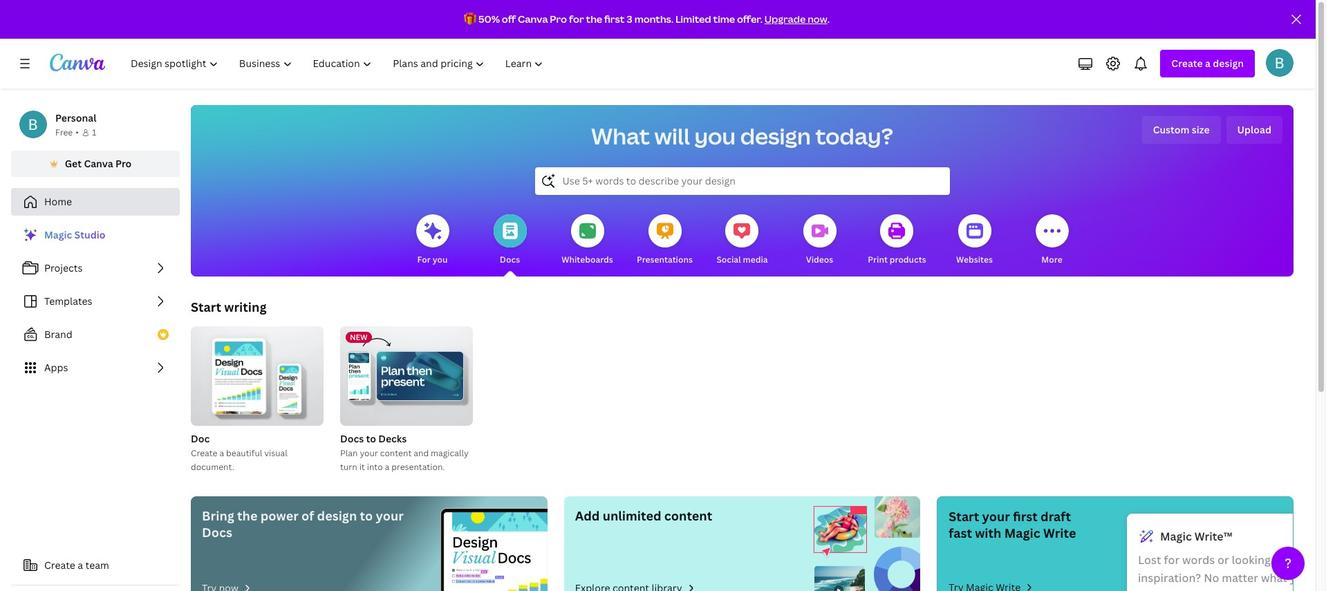 Task type: describe. For each thing, give the bounding box(es) containing it.
visual
[[264, 447, 288, 459]]

brad klo image
[[1266, 49, 1294, 77]]

magic for magic studio
[[44, 228, 72, 241]]

list containing magic studio
[[11, 221, 180, 382]]

get canva pro button
[[11, 151, 180, 177]]

🎁
[[464, 12, 477, 26]]

videos
[[806, 254, 834, 266]]

presentations
[[637, 254, 693, 266]]

canva inside get canva pro button
[[84, 157, 113, 170]]

create a team button
[[11, 552, 180, 580]]

•
[[76, 127, 79, 138]]

print products button
[[868, 205, 926, 277]]

custom size
[[1153, 123, 1210, 136]]

1 vertical spatial design
[[740, 121, 811, 151]]

add unlimited content link
[[564, 497, 921, 591]]

doc group
[[191, 321, 324, 474]]

you inside for you button
[[433, 254, 448, 266]]

home link
[[11, 188, 180, 216]]

to inside docs to decks plan your content and magically turn it into a presentation.
[[366, 432, 376, 445]]

brand
[[44, 328, 72, 341]]

it
[[359, 461, 365, 473]]

bring the power of design to your docs link
[[191, 497, 547, 591]]

a inside button
[[78, 559, 83, 572]]

print
[[868, 254, 888, 266]]

months.
[[635, 12, 674, 26]]

create inside doc create a beautiful visual document.
[[191, 447, 217, 459]]

turn
[[340, 461, 357, 473]]

print products
[[868, 254, 926, 266]]

for
[[417, 254, 431, 266]]

the inside bring the power of design to your docs
[[237, 508, 258, 524]]

.
[[828, 12, 830, 26]]

add
[[575, 508, 600, 524]]

upgrade now button
[[765, 12, 828, 26]]

looking
[[1232, 553, 1271, 568]]

more button
[[1036, 205, 1069, 277]]

upload
[[1238, 123, 1272, 136]]

create a design button
[[1161, 50, 1255, 77]]

will
[[655, 121, 690, 151]]

lost for words or looking for some c
[[1138, 553, 1326, 591]]

create a design
[[1172, 57, 1244, 70]]

for you
[[417, 254, 448, 266]]

words
[[1183, 553, 1215, 568]]

beautiful
[[226, 447, 262, 459]]

for for or
[[1274, 553, 1289, 568]]

bring
[[202, 508, 234, 524]]

content inside docs to decks plan your content and magically turn it into a presentation.
[[380, 447, 412, 459]]

custom
[[1153, 123, 1190, 136]]

draft
[[1041, 508, 1071, 525]]

top level navigation element
[[122, 50, 556, 77]]

apps link
[[11, 354, 180, 382]]

time
[[713, 12, 735, 26]]

custom size button
[[1142, 116, 1221, 144]]

limited
[[676, 12, 711, 26]]

doc
[[191, 432, 210, 445]]

to inside bring the power of design to your docs
[[360, 508, 373, 524]]

docs button
[[493, 205, 527, 277]]

apps
[[44, 361, 68, 374]]

whiteboards button
[[562, 205, 613, 277]]

get canva pro
[[65, 157, 132, 170]]

more
[[1042, 254, 1063, 266]]

docs for docs
[[500, 254, 520, 266]]

pro inside get canva pro button
[[115, 157, 132, 170]]

docs to decks plan your content and magically turn it into a presentation.
[[340, 432, 469, 473]]

start for start writing
[[191, 299, 221, 315]]

create for create a team
[[44, 559, 75, 572]]

get
[[65, 157, 82, 170]]

1 vertical spatial content
[[664, 508, 712, 524]]

🎁 50% off canva pro for the first 3 months. limited time offer. upgrade now .
[[464, 12, 830, 26]]

studio
[[74, 228, 105, 241]]

add unlimited content
[[575, 508, 712, 524]]

document.
[[191, 461, 234, 473]]

or
[[1218, 553, 1229, 568]]

lost
[[1138, 553, 1162, 568]]

doc create a beautiful visual document.
[[191, 432, 288, 473]]

presentation.
[[392, 461, 445, 473]]

into
[[367, 461, 383, 473]]



Task type: vqa. For each thing, say whether or not it's contained in the screenshot.
Create a design "Create"
yes



Task type: locate. For each thing, give the bounding box(es) containing it.
1 horizontal spatial start
[[949, 508, 980, 525]]

0 vertical spatial canva
[[518, 12, 548, 26]]

first inside start your first draft fast with magic write
[[1013, 508, 1038, 525]]

videos button
[[803, 205, 836, 277]]

first
[[604, 12, 625, 26], [1013, 508, 1038, 525]]

websites
[[956, 254, 993, 266]]

pro up 'home' link
[[115, 157, 132, 170]]

0 vertical spatial you
[[695, 121, 736, 151]]

0 horizontal spatial design
[[317, 508, 357, 524]]

media
[[743, 254, 768, 266]]

0 vertical spatial start
[[191, 299, 221, 315]]

0 vertical spatial pro
[[550, 12, 567, 26]]

to
[[366, 432, 376, 445], [360, 508, 373, 524]]

create up 'custom size'
[[1172, 57, 1203, 70]]

0 vertical spatial content
[[380, 447, 412, 459]]

group
[[191, 321, 324, 426]]

what
[[591, 121, 650, 151]]

0 horizontal spatial docs
[[202, 524, 232, 541]]

new
[[350, 332, 368, 342]]

2 vertical spatial docs
[[202, 524, 232, 541]]

write™
[[1195, 529, 1233, 544]]

0 horizontal spatial create
[[44, 559, 75, 572]]

unlimited
[[603, 508, 662, 524]]

0 horizontal spatial magic
[[44, 228, 72, 241]]

social media
[[717, 254, 768, 266]]

to down it
[[360, 508, 373, 524]]

1 horizontal spatial docs
[[340, 432, 364, 445]]

and
[[414, 447, 429, 459]]

1 vertical spatial you
[[433, 254, 448, 266]]

what will you design today?
[[591, 121, 893, 151]]

first left '3'
[[604, 12, 625, 26]]

create down doc
[[191, 447, 217, 459]]

magic left studio
[[44, 228, 72, 241]]

decks
[[378, 432, 407, 445]]

Search search field
[[563, 168, 922, 194]]

presentations button
[[637, 205, 693, 277]]

1 horizontal spatial the
[[586, 12, 602, 26]]

create left team
[[44, 559, 75, 572]]

1 horizontal spatial canva
[[518, 12, 548, 26]]

canva right get
[[84, 157, 113, 170]]

your
[[360, 447, 378, 459], [376, 508, 404, 524], [982, 508, 1010, 525]]

a inside doc create a beautiful visual document.
[[219, 447, 224, 459]]

upgrade
[[765, 12, 806, 26]]

design up search search box
[[740, 121, 811, 151]]

50%
[[479, 12, 500, 26]]

free •
[[55, 127, 79, 138]]

0 vertical spatial design
[[1213, 57, 1244, 70]]

0 vertical spatial to
[[366, 432, 376, 445]]

your inside bring the power of design to your docs
[[376, 508, 404, 524]]

docs for docs to decks plan your content and magically turn it into a presentation.
[[340, 432, 364, 445]]

2 horizontal spatial docs
[[500, 254, 520, 266]]

1 horizontal spatial content
[[664, 508, 712, 524]]

0 horizontal spatial you
[[433, 254, 448, 266]]

0 horizontal spatial for
[[569, 12, 584, 26]]

of
[[302, 508, 314, 524]]

content right unlimited
[[664, 508, 712, 524]]

magic right with
[[1005, 525, 1041, 541]]

pro right off
[[550, 12, 567, 26]]

list
[[11, 221, 180, 382]]

0 horizontal spatial canva
[[84, 157, 113, 170]]

1 vertical spatial to
[[360, 508, 373, 524]]

1 horizontal spatial create
[[191, 447, 217, 459]]

canva right off
[[518, 12, 548, 26]]

1 horizontal spatial pro
[[550, 12, 567, 26]]

the left '3'
[[586, 12, 602, 26]]

1 horizontal spatial first
[[1013, 508, 1038, 525]]

your up into
[[360, 447, 378, 459]]

1 vertical spatial canva
[[84, 157, 113, 170]]

docs inside docs button
[[500, 254, 520, 266]]

0 vertical spatial docs
[[500, 254, 520, 266]]

content
[[380, 447, 412, 459], [664, 508, 712, 524]]

magic up words
[[1160, 529, 1192, 544]]

0 horizontal spatial content
[[380, 447, 412, 459]]

design right of
[[317, 508, 357, 524]]

a inside "dropdown button"
[[1205, 57, 1211, 70]]

some
[[1292, 553, 1321, 568]]

1 horizontal spatial magic
[[1005, 525, 1041, 541]]

2 horizontal spatial for
[[1274, 553, 1289, 568]]

today?
[[816, 121, 893, 151]]

1 vertical spatial the
[[237, 508, 258, 524]]

docs inside docs to decks plan your content and magically turn it into a presentation.
[[340, 432, 364, 445]]

1 vertical spatial create
[[191, 447, 217, 459]]

start your first draft fast with magic write
[[949, 508, 1076, 541]]

social
[[717, 254, 741, 266]]

upload button
[[1227, 116, 1283, 144]]

whiteboards
[[562, 254, 613, 266]]

pro
[[550, 12, 567, 26], [115, 157, 132, 170]]

0 vertical spatial first
[[604, 12, 625, 26]]

c
[[1324, 553, 1326, 568]]

1
[[92, 127, 96, 138]]

to left decks
[[366, 432, 376, 445]]

1 vertical spatial start
[[949, 508, 980, 525]]

start inside start your first draft fast with magic write
[[949, 508, 980, 525]]

size
[[1192, 123, 1210, 136]]

for right lost
[[1164, 553, 1180, 568]]

magic studio
[[44, 228, 105, 241]]

magic for magic write™
[[1160, 529, 1192, 544]]

a
[[1205, 57, 1211, 70], [219, 447, 224, 459], [385, 461, 389, 473], [78, 559, 83, 572]]

magically
[[431, 447, 469, 459]]

0 horizontal spatial the
[[237, 508, 258, 524]]

design left brad klo image
[[1213, 57, 1244, 70]]

docs
[[500, 254, 520, 266], [340, 432, 364, 445], [202, 524, 232, 541]]

2 vertical spatial create
[[44, 559, 75, 572]]

0 vertical spatial the
[[586, 12, 602, 26]]

1 horizontal spatial you
[[695, 121, 736, 151]]

writing
[[224, 299, 267, 315]]

you right for
[[433, 254, 448, 266]]

docs to decks group
[[340, 326, 473, 474]]

1 vertical spatial pro
[[115, 157, 132, 170]]

a left team
[[78, 559, 83, 572]]

2 vertical spatial design
[[317, 508, 357, 524]]

your down into
[[376, 508, 404, 524]]

templates link
[[11, 288, 180, 315]]

1 horizontal spatial for
[[1164, 553, 1180, 568]]

home
[[44, 195, 72, 208]]

design
[[1213, 57, 1244, 70], [740, 121, 811, 151], [317, 508, 357, 524]]

a up size
[[1205, 57, 1211, 70]]

magic write™
[[1160, 529, 1233, 544]]

now
[[808, 12, 828, 26]]

first left draft
[[1013, 508, 1038, 525]]

magic inside start your first draft fast with magic write
[[1005, 525, 1041, 541]]

for for canva
[[569, 12, 584, 26]]

magic inside magic studio link
[[44, 228, 72, 241]]

1 horizontal spatial design
[[740, 121, 811, 151]]

create a team
[[44, 559, 109, 572]]

products
[[890, 254, 926, 266]]

0 horizontal spatial first
[[604, 12, 625, 26]]

a right into
[[385, 461, 389, 473]]

start writing
[[191, 299, 267, 315]]

personal
[[55, 111, 96, 124]]

your right fast
[[982, 508, 1010, 525]]

templates
[[44, 295, 92, 308]]

your inside docs to decks plan your content and magically turn it into a presentation.
[[360, 447, 378, 459]]

the
[[586, 12, 602, 26], [237, 508, 258, 524]]

team
[[85, 559, 109, 572]]

canva
[[518, 12, 548, 26], [84, 157, 113, 170]]

None search field
[[535, 167, 950, 195]]

2 horizontal spatial create
[[1172, 57, 1203, 70]]

create for create a design
[[1172, 57, 1203, 70]]

2 horizontal spatial magic
[[1160, 529, 1192, 544]]

3
[[627, 12, 633, 26]]

1 vertical spatial docs
[[340, 432, 364, 445]]

projects
[[44, 261, 83, 275]]

bring the power of design to your docs
[[202, 508, 404, 541]]

docs inside bring the power of design to your docs
[[202, 524, 232, 541]]

the right bring
[[237, 508, 258, 524]]

your inside start your first draft fast with magic write
[[982, 508, 1010, 525]]

0 horizontal spatial pro
[[115, 157, 132, 170]]

design inside "dropdown button"
[[1213, 57, 1244, 70]]

0 horizontal spatial start
[[191, 299, 221, 315]]

design inside bring the power of design to your docs
[[317, 508, 357, 524]]

for you button
[[416, 205, 449, 277]]

off
[[502, 12, 516, 26]]

2 horizontal spatial design
[[1213, 57, 1244, 70]]

create inside button
[[44, 559, 75, 572]]

1 vertical spatial first
[[1013, 508, 1038, 525]]

content down decks
[[380, 447, 412, 459]]

for
[[569, 12, 584, 26], [1164, 553, 1180, 568], [1274, 553, 1289, 568]]

create
[[1172, 57, 1203, 70], [191, 447, 217, 459], [44, 559, 75, 572]]

create inside "dropdown button"
[[1172, 57, 1203, 70]]

fast
[[949, 525, 972, 541]]

brand link
[[11, 321, 180, 349]]

social media button
[[717, 205, 768, 277]]

write
[[1044, 525, 1076, 541]]

you right will
[[695, 121, 736, 151]]

power
[[261, 508, 299, 524]]

for left some
[[1274, 553, 1289, 568]]

start for start your first draft fast with magic write
[[949, 508, 980, 525]]

offer.
[[737, 12, 763, 26]]

projects link
[[11, 254, 180, 282]]

free
[[55, 127, 73, 138]]

0 vertical spatial create
[[1172, 57, 1203, 70]]

websites button
[[956, 205, 993, 277]]

for left '3'
[[569, 12, 584, 26]]

you
[[695, 121, 736, 151], [433, 254, 448, 266]]

magic studio link
[[11, 221, 180, 249]]

plan
[[340, 447, 358, 459]]

a inside docs to decks plan your content and magically turn it into a presentation.
[[385, 461, 389, 473]]

a up document.
[[219, 447, 224, 459]]



